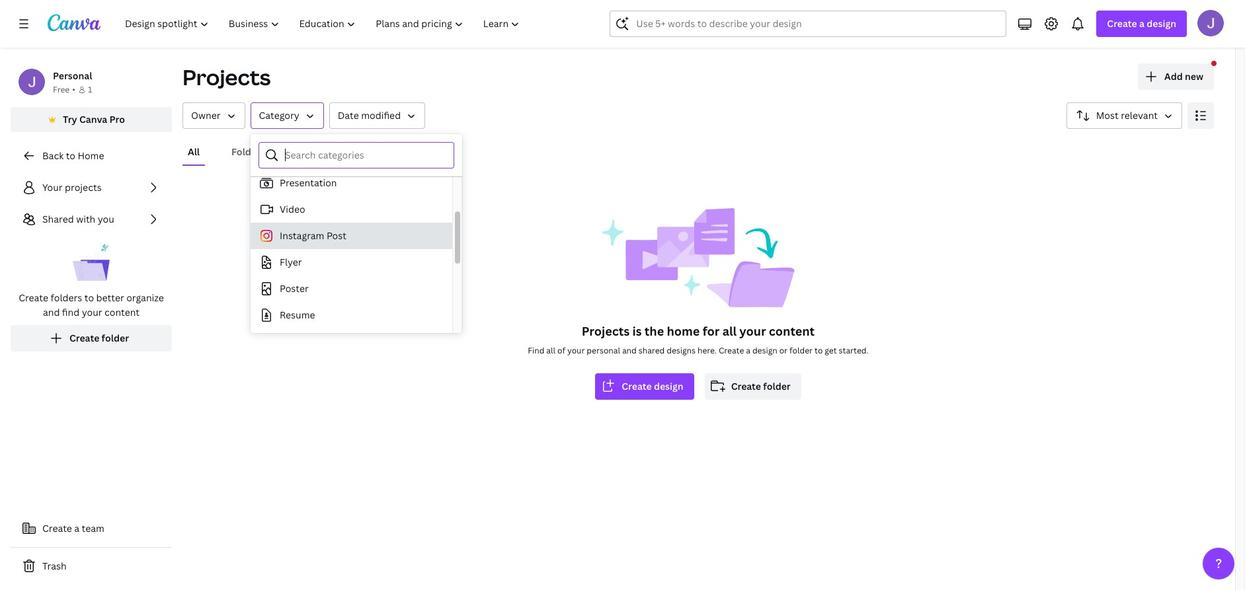 Task type: describe. For each thing, give the bounding box(es) containing it.
designs
[[667, 345, 696, 356]]

instagram post option
[[251, 223, 452, 249]]

most
[[1096, 109, 1119, 122]]

create a design
[[1107, 17, 1176, 30]]

images
[[364, 145, 396, 158]]

add new
[[1165, 70, 1204, 83]]

poster option
[[251, 276, 452, 302]]

or
[[779, 345, 788, 356]]

better
[[96, 292, 124, 304]]

pro
[[109, 113, 125, 126]]

home
[[78, 149, 104, 162]]

post
[[327, 229, 346, 242]]

is
[[632, 323, 642, 339]]

0 horizontal spatial all
[[546, 345, 556, 356]]

create folders to better organize and find your content
[[19, 292, 164, 319]]

jacob simon image
[[1198, 10, 1224, 36]]

projects for projects is the home for all your content find all of your personal and shared designs here. create a design or folder to get started.
[[582, 323, 630, 339]]

date modified
[[338, 109, 401, 122]]

designs
[[297, 145, 332, 158]]

Category button
[[250, 102, 324, 129]]

design inside dropdown button
[[1147, 17, 1176, 30]]

content inside projects is the home for all your content find all of your personal and shared designs here. create a design or folder to get started.
[[769, 323, 815, 339]]

with
[[76, 213, 95, 225]]

folders
[[51, 292, 82, 304]]

the
[[645, 323, 664, 339]]

all button
[[183, 140, 205, 165]]

create a design button
[[1097, 11, 1187, 37]]

designs button
[[292, 140, 337, 165]]

folder inside projects is the home for all your content find all of your personal and shared designs here. create a design or folder to get started.
[[790, 345, 813, 356]]

projects
[[65, 181, 102, 194]]

create design button
[[595, 374, 694, 400]]

here.
[[698, 345, 717, 356]]

owner
[[191, 109, 221, 122]]

shared
[[42, 213, 74, 225]]

of
[[557, 345, 565, 356]]

instagram post
[[280, 229, 346, 242]]

get
[[825, 345, 837, 356]]

shared with you link
[[11, 206, 172, 233]]

create design
[[622, 380, 684, 393]]

your
[[42, 181, 63, 194]]

folders
[[231, 145, 265, 158]]

find
[[528, 345, 544, 356]]

0 horizontal spatial to
[[66, 149, 75, 162]]

personal
[[53, 69, 92, 82]]

Owner button
[[183, 102, 245, 129]]

back
[[42, 149, 64, 162]]

folders button
[[226, 140, 271, 165]]

poster button
[[251, 276, 452, 302]]

add
[[1165, 70, 1183, 83]]

a inside projects is the home for all your content find all of your personal and shared designs here. create a design or folder to get started.
[[746, 345, 751, 356]]

shared with you
[[42, 213, 114, 225]]

content inside create folders to better organize and find your content
[[104, 306, 140, 319]]

shared
[[639, 345, 665, 356]]

instagram post button
[[251, 223, 452, 249]]

personal
[[587, 345, 620, 356]]

organize
[[126, 292, 164, 304]]

create inside create folders to better organize and find your content
[[19, 292, 48, 304]]

a for design
[[1139, 17, 1145, 30]]

projects is the home for all your content find all of your personal and shared designs here. create a design or folder to get started.
[[528, 323, 869, 356]]

create a team button
[[11, 516, 172, 542]]

poster
[[280, 282, 309, 295]]

try canva pro button
[[11, 107, 172, 132]]

folder for create folder button to the left
[[102, 332, 129, 345]]

Search categories search field
[[285, 143, 446, 168]]

relevant
[[1121, 109, 1158, 122]]

•
[[72, 84, 75, 95]]

try canva pro
[[63, 113, 125, 126]]

video option
[[251, 196, 452, 223]]

your inside create folders to better organize and find your content
[[82, 306, 102, 319]]



Task type: vqa. For each thing, say whether or not it's contained in the screenshot.
the leftmost "Projects"
yes



Task type: locate. For each thing, give the bounding box(es) containing it.
video button
[[251, 196, 452, 223]]

2 horizontal spatial your
[[739, 323, 766, 339]]

content
[[104, 306, 140, 319], [769, 323, 815, 339]]

create folder button down find
[[11, 325, 172, 352]]

flyer option
[[251, 249, 452, 276]]

folder right or
[[790, 345, 813, 356]]

list containing your projects
[[11, 175, 172, 352]]

trash
[[42, 560, 67, 573]]

and left find
[[43, 306, 60, 319]]

to left 'get'
[[815, 345, 823, 356]]

trash link
[[11, 553, 172, 580]]

0 horizontal spatial content
[[104, 306, 140, 319]]

list box
[[251, 91, 452, 514]]

modified
[[361, 109, 401, 122]]

to left better
[[84, 292, 94, 304]]

videos
[[428, 145, 458, 158]]

presentation button
[[251, 170, 452, 196]]

to inside projects is the home for all your content find all of your personal and shared designs here. create a design or folder to get started.
[[815, 345, 823, 356]]

2 vertical spatial design
[[654, 380, 684, 393]]

projects up "personal"
[[582, 323, 630, 339]]

0 vertical spatial to
[[66, 149, 75, 162]]

flyer
[[280, 256, 302, 268]]

0 vertical spatial design
[[1147, 17, 1176, 30]]

a for team
[[74, 522, 79, 535]]

create folder inside list
[[69, 332, 129, 345]]

1 horizontal spatial create folder button
[[705, 374, 801, 400]]

0 vertical spatial projects
[[183, 63, 271, 91]]

presentation option
[[251, 170, 452, 196]]

content up or
[[769, 323, 815, 339]]

create folder
[[69, 332, 129, 345], [731, 380, 791, 393]]

create folder down or
[[731, 380, 791, 393]]

design left or
[[752, 345, 778, 356]]

1
[[88, 84, 92, 95]]

0 vertical spatial create folder button
[[11, 325, 172, 352]]

folder for create folder button to the bottom
[[763, 380, 791, 393]]

back to home
[[42, 149, 104, 162]]

0 horizontal spatial a
[[74, 522, 79, 535]]

video
[[280, 203, 305, 216]]

team
[[82, 522, 104, 535]]

a up add new dropdown button
[[1139, 17, 1145, 30]]

1 vertical spatial create folder button
[[705, 374, 801, 400]]

projects inside projects is the home for all your content find all of your personal and shared designs here. create a design or folder to get started.
[[582, 323, 630, 339]]

your right for
[[739, 323, 766, 339]]

your projects
[[42, 181, 102, 194]]

all
[[723, 323, 737, 339], [546, 345, 556, 356]]

1 horizontal spatial all
[[723, 323, 737, 339]]

back to home link
[[11, 143, 172, 169]]

find
[[62, 306, 80, 319]]

canva
[[79, 113, 107, 126]]

0 vertical spatial folder
[[102, 332, 129, 345]]

all
[[188, 145, 200, 158]]

create inside projects is the home for all your content find all of your personal and shared designs here. create a design or folder to get started.
[[719, 345, 744, 356]]

0 horizontal spatial projects
[[183, 63, 271, 91]]

free •
[[53, 84, 75, 95]]

2 vertical spatial folder
[[763, 380, 791, 393]]

videos button
[[422, 140, 463, 165]]

to
[[66, 149, 75, 162], [84, 292, 94, 304], [815, 345, 823, 356]]

category
[[259, 109, 299, 122]]

1 vertical spatial projects
[[582, 323, 630, 339]]

home
[[667, 323, 700, 339]]

create folder down create folders to better organize and find your content
[[69, 332, 129, 345]]

design down designs at bottom
[[654, 380, 684, 393]]

2 horizontal spatial a
[[1139, 17, 1145, 30]]

resume button
[[251, 302, 452, 329]]

1 vertical spatial to
[[84, 292, 94, 304]]

1 horizontal spatial create folder
[[731, 380, 791, 393]]

create folder button down or
[[705, 374, 801, 400]]

0 vertical spatial all
[[723, 323, 737, 339]]

projects up the owner button
[[183, 63, 271, 91]]

a left or
[[746, 345, 751, 356]]

1 vertical spatial folder
[[790, 345, 813, 356]]

your right of on the left of page
[[567, 345, 585, 356]]

1 horizontal spatial content
[[769, 323, 815, 339]]

try
[[63, 113, 77, 126]]

design
[[1147, 17, 1176, 30], [752, 345, 778, 356], [654, 380, 684, 393]]

presentation
[[280, 177, 337, 189]]

create inside dropdown button
[[1107, 17, 1137, 30]]

2 horizontal spatial to
[[815, 345, 823, 356]]

Sort by button
[[1066, 102, 1182, 129]]

projects
[[183, 63, 271, 91], [582, 323, 630, 339]]

folder down better
[[102, 332, 129, 345]]

1 horizontal spatial to
[[84, 292, 94, 304]]

all right for
[[723, 323, 737, 339]]

1 horizontal spatial your
[[567, 345, 585, 356]]

date
[[338, 109, 359, 122]]

you
[[98, 213, 114, 225]]

0 horizontal spatial your
[[82, 306, 102, 319]]

resume
[[280, 309, 315, 321]]

create folder for create folder button to the left
[[69, 332, 129, 345]]

Search search field
[[636, 11, 980, 36]]

most relevant
[[1096, 109, 1158, 122]]

2 vertical spatial to
[[815, 345, 823, 356]]

0 vertical spatial your
[[82, 306, 102, 319]]

and
[[43, 306, 60, 319], [622, 345, 637, 356]]

all left of on the left of page
[[546, 345, 556, 356]]

your right find
[[82, 306, 102, 319]]

folder down or
[[763, 380, 791, 393]]

design inside button
[[654, 380, 684, 393]]

0 horizontal spatial create folder
[[69, 332, 129, 345]]

to inside create folders to better organize and find your content
[[84, 292, 94, 304]]

1 vertical spatial content
[[769, 323, 815, 339]]

and inside create folders to better organize and find your content
[[43, 306, 60, 319]]

and inside projects is the home for all your content find all of your personal and shared designs here. create a design or folder to get started.
[[622, 345, 637, 356]]

create a team
[[42, 522, 104, 535]]

0 vertical spatial create folder
[[69, 332, 129, 345]]

for
[[703, 323, 720, 339]]

1 vertical spatial and
[[622, 345, 637, 356]]

a inside dropdown button
[[1139, 17, 1145, 30]]

add new button
[[1138, 63, 1214, 90]]

1 vertical spatial design
[[752, 345, 778, 356]]

0 horizontal spatial create folder button
[[11, 325, 172, 352]]

1 horizontal spatial design
[[752, 345, 778, 356]]

to right back
[[66, 149, 75, 162]]

a left team on the left
[[74, 522, 79, 535]]

design left jacob simon image
[[1147, 17, 1176, 30]]

Date modified button
[[329, 102, 425, 129]]

2 horizontal spatial design
[[1147, 17, 1176, 30]]

instagram
[[280, 229, 324, 242]]

create folder for create folder button to the bottom
[[731, 380, 791, 393]]

your projects link
[[11, 175, 172, 201]]

1 vertical spatial your
[[739, 323, 766, 339]]

folder inside list
[[102, 332, 129, 345]]

1 horizontal spatial and
[[622, 345, 637, 356]]

0 vertical spatial content
[[104, 306, 140, 319]]

new
[[1185, 70, 1204, 83]]

1 horizontal spatial a
[[746, 345, 751, 356]]

folder
[[102, 332, 129, 345], [790, 345, 813, 356], [763, 380, 791, 393]]

a
[[1139, 17, 1145, 30], [746, 345, 751, 356], [74, 522, 79, 535]]

design inside projects is the home for all your content find all of your personal and shared designs here. create a design or folder to get started.
[[752, 345, 778, 356]]

a inside button
[[74, 522, 79, 535]]

1 vertical spatial a
[[746, 345, 751, 356]]

top level navigation element
[[116, 11, 531, 37]]

your
[[82, 306, 102, 319], [739, 323, 766, 339], [567, 345, 585, 356]]

create
[[1107, 17, 1137, 30], [19, 292, 48, 304], [69, 332, 99, 345], [719, 345, 744, 356], [622, 380, 652, 393], [731, 380, 761, 393], [42, 522, 72, 535]]

images button
[[359, 140, 401, 165]]

1 vertical spatial all
[[546, 345, 556, 356]]

1 horizontal spatial projects
[[582, 323, 630, 339]]

2 vertical spatial a
[[74, 522, 79, 535]]

resume option
[[251, 302, 452, 329]]

content down better
[[104, 306, 140, 319]]

None search field
[[610, 11, 1007, 37]]

option
[[251, 329, 452, 355]]

list box containing presentation
[[251, 91, 452, 514]]

free
[[53, 84, 70, 95]]

1 vertical spatial create folder
[[731, 380, 791, 393]]

started.
[[839, 345, 869, 356]]

and down is at the bottom of the page
[[622, 345, 637, 356]]

list
[[11, 175, 172, 352]]

0 vertical spatial a
[[1139, 17, 1145, 30]]

flyer button
[[251, 249, 452, 276]]

0 horizontal spatial and
[[43, 306, 60, 319]]

projects for projects
[[183, 63, 271, 91]]

0 vertical spatial and
[[43, 306, 60, 319]]

2 vertical spatial your
[[567, 345, 585, 356]]

create folder button
[[11, 325, 172, 352], [705, 374, 801, 400]]

0 horizontal spatial design
[[654, 380, 684, 393]]



